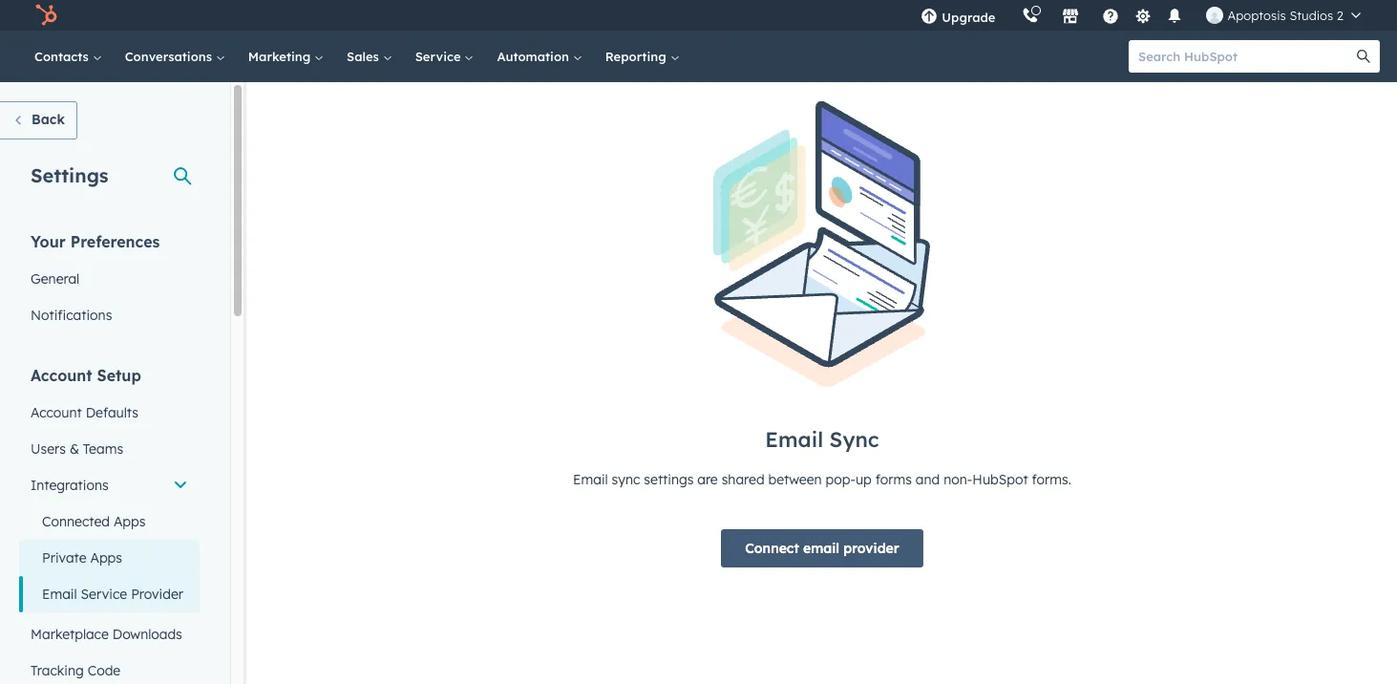 Task type: describe. For each thing, give the bounding box(es) containing it.
conversations link
[[113, 31, 237, 82]]

back
[[32, 111, 65, 128]]

private apps
[[42, 549, 122, 567]]

sales link
[[335, 31, 404, 82]]

email service provider
[[42, 586, 183, 603]]

account setup
[[31, 366, 141, 385]]

between
[[769, 471, 822, 489]]

email service provider link
[[19, 576, 200, 612]]

sync
[[830, 427, 880, 453]]

apps for private apps
[[90, 549, 122, 567]]

reporting link
[[594, 31, 691, 82]]

notifications image
[[1167, 9, 1184, 26]]

private apps link
[[19, 540, 200, 576]]

conversations
[[125, 49, 216, 64]]

forms.
[[1032, 471, 1072, 489]]

shared
[[722, 471, 765, 489]]

marketplace downloads
[[31, 626, 182, 643]]

tracking code link
[[19, 653, 200, 684]]

private
[[42, 549, 87, 567]]

settings link
[[1132, 5, 1156, 25]]

users & teams
[[31, 440, 123, 458]]

connected apps link
[[19, 504, 200, 540]]

your preferences
[[31, 232, 160, 251]]

account for account defaults
[[31, 404, 82, 421]]

marketplaces image
[[1063, 9, 1080, 26]]

upgrade
[[942, 10, 996, 25]]

account defaults link
[[19, 395, 200, 431]]

email for email service provider
[[42, 586, 77, 603]]

users & teams link
[[19, 431, 200, 467]]

account for account setup
[[31, 366, 92, 385]]

settings image
[[1135, 8, 1152, 25]]

account defaults
[[31, 404, 138, 421]]

studios
[[1290, 8, 1334, 23]]

help button
[[1095, 0, 1128, 31]]

connected
[[42, 513, 110, 530]]

2
[[1338, 8, 1344, 23]]

sync
[[612, 471, 641, 489]]

your preferences element
[[19, 231, 200, 333]]

back link
[[0, 101, 77, 139]]

connected apps
[[42, 513, 146, 530]]

non-
[[944, 471, 973, 489]]

settings
[[644, 471, 694, 489]]

forms
[[876, 471, 912, 489]]

preferences
[[70, 232, 160, 251]]

1 horizontal spatial service
[[415, 49, 465, 64]]

apps for connected apps
[[114, 513, 146, 530]]

account setup element
[[19, 365, 200, 684]]

email for email sync
[[766, 427, 824, 453]]

Search HubSpot search field
[[1129, 40, 1363, 73]]

marketplace
[[31, 626, 109, 643]]

general link
[[19, 261, 200, 297]]

downloads
[[112, 626, 182, 643]]

contacts link
[[23, 31, 113, 82]]

marketing link
[[237, 31, 335, 82]]

code
[[88, 662, 121, 679]]

search image
[[1358, 50, 1371, 63]]

contacts
[[34, 49, 92, 64]]

provider
[[844, 540, 900, 557]]



Task type: locate. For each thing, give the bounding box(es) containing it.
provider
[[131, 586, 183, 603]]

your
[[31, 232, 66, 251]]

apps inside connected apps link
[[114, 513, 146, 530]]

0 vertical spatial apps
[[114, 513, 146, 530]]

marketing
[[248, 49, 314, 64]]

setup
[[97, 366, 141, 385]]

connect email provider button
[[722, 530, 924, 568]]

menu item
[[1009, 0, 1013, 31]]

email
[[804, 540, 840, 557]]

account
[[31, 366, 92, 385], [31, 404, 82, 421]]

1 vertical spatial email
[[573, 471, 608, 489]]

up
[[856, 471, 872, 489]]

and
[[916, 471, 940, 489]]

1 account from the top
[[31, 366, 92, 385]]

integrations button
[[19, 467, 200, 504]]

email sync
[[766, 427, 880, 453]]

are
[[698, 471, 718, 489]]

service down the private apps link
[[81, 586, 127, 603]]

automation
[[497, 49, 573, 64]]

notifications
[[31, 307, 112, 324]]

account up users
[[31, 404, 82, 421]]

tracking
[[31, 662, 84, 679]]

service
[[415, 49, 465, 64], [81, 586, 127, 603]]

reporting
[[606, 49, 670, 64]]

0 vertical spatial service
[[415, 49, 465, 64]]

menu containing apoptosis studios 2
[[908, 0, 1375, 31]]

email for email sync settings are shared between pop-up forms and non-hubspot forms.
[[573, 471, 608, 489]]

tracking code
[[31, 662, 121, 679]]

apps down integrations button
[[114, 513, 146, 530]]

upgrade image
[[921, 9, 939, 26]]

tara schultz image
[[1207, 7, 1224, 24]]

integrations
[[31, 477, 109, 494]]

settings
[[31, 163, 108, 187]]

service link
[[404, 31, 486, 82]]

apoptosis studios 2 button
[[1196, 0, 1373, 31]]

account up 'account defaults'
[[31, 366, 92, 385]]

apps
[[114, 513, 146, 530], [90, 549, 122, 567]]

sales
[[347, 49, 383, 64]]

menu
[[908, 0, 1375, 31]]

marketplaces button
[[1051, 0, 1092, 31]]

email sync settings are shared between pop-up forms and non-hubspot forms.
[[573, 471, 1072, 489]]

hubspot link
[[23, 4, 72, 27]]

notifications button
[[1159, 0, 1192, 31]]

email up between
[[766, 427, 824, 453]]

general
[[31, 270, 80, 288]]

apoptosis
[[1228, 8, 1287, 23]]

teams
[[83, 440, 123, 458]]

email inside account setup 'element'
[[42, 586, 77, 603]]

0 vertical spatial account
[[31, 366, 92, 385]]

connect
[[746, 540, 800, 557]]

&
[[70, 440, 79, 458]]

marketplace downloads link
[[19, 616, 200, 653]]

defaults
[[86, 404, 138, 421]]

1 vertical spatial service
[[81, 586, 127, 603]]

calling icon image
[[1023, 8, 1040, 25]]

2 horizontal spatial email
[[766, 427, 824, 453]]

calling icon button
[[1015, 3, 1048, 28]]

search button
[[1348, 40, 1381, 73]]

connect email provider
[[746, 540, 900, 557]]

0 horizontal spatial service
[[81, 586, 127, 603]]

0 vertical spatial email
[[766, 427, 824, 453]]

2 vertical spatial email
[[42, 586, 77, 603]]

email
[[766, 427, 824, 453], [573, 471, 608, 489], [42, 586, 77, 603]]

automation link
[[486, 31, 594, 82]]

help image
[[1103, 9, 1120, 26]]

apps up email service provider link
[[90, 549, 122, 567]]

service right "sales" 'link'
[[415, 49, 465, 64]]

users
[[31, 440, 66, 458]]

apps inside the private apps link
[[90, 549, 122, 567]]

1 vertical spatial apps
[[90, 549, 122, 567]]

notifications link
[[19, 297, 200, 333]]

apoptosis studios 2
[[1228, 8, 1344, 23]]

email left sync
[[573, 471, 608, 489]]

hubspot image
[[34, 4, 57, 27]]

2 account from the top
[[31, 404, 82, 421]]

pop-
[[826, 471, 856, 489]]

1 horizontal spatial email
[[573, 471, 608, 489]]

1 vertical spatial account
[[31, 404, 82, 421]]

email down private
[[42, 586, 77, 603]]

service inside account setup 'element'
[[81, 586, 127, 603]]

0 horizontal spatial email
[[42, 586, 77, 603]]

hubspot
[[973, 471, 1029, 489]]



Task type: vqa. For each thing, say whether or not it's contained in the screenshot.
Preferences the General Link
no



